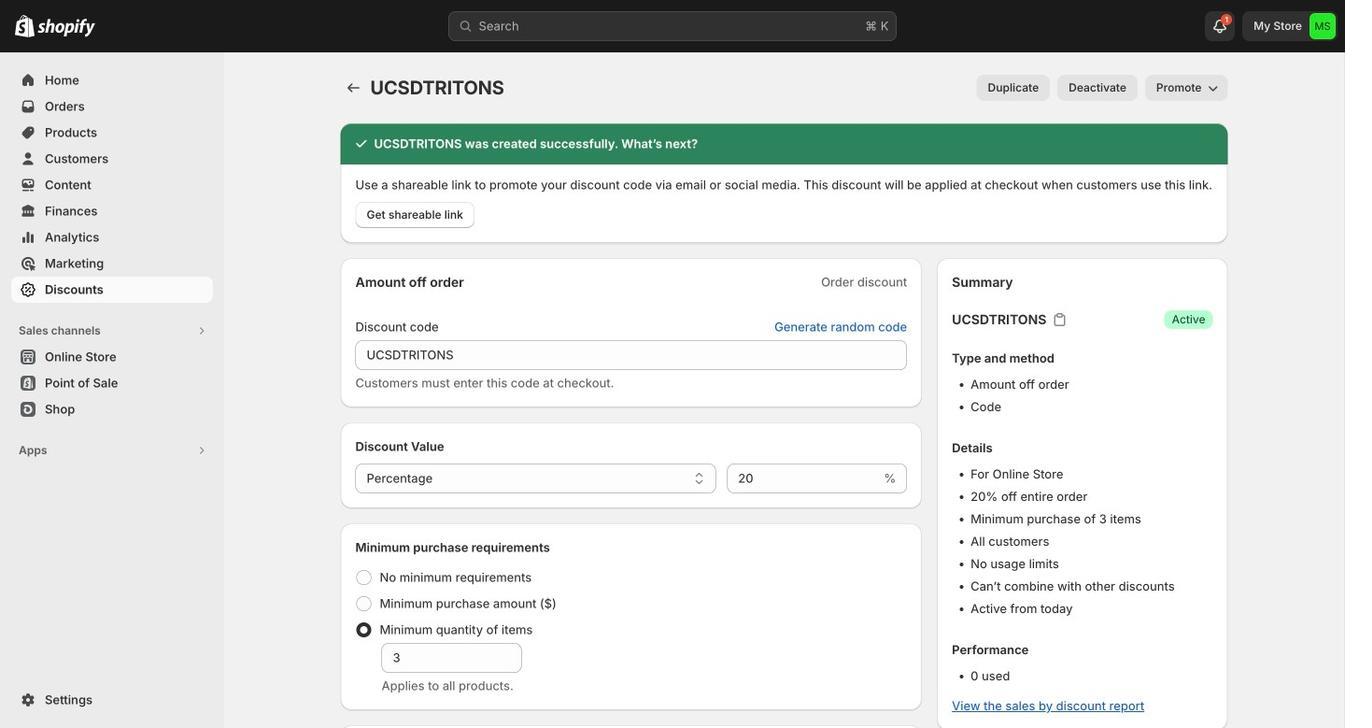 Task type: vqa. For each thing, say whether or not it's contained in the screenshot.
Shopify image
yes



Task type: locate. For each thing, give the bounding box(es) containing it.
1 horizontal spatial shopify image
[[37, 18, 95, 37]]

0 horizontal spatial shopify image
[[15, 15, 35, 37]]

my store image
[[1310, 13, 1336, 39]]

None text field
[[356, 340, 908, 370], [727, 464, 881, 493], [382, 643, 522, 673], [356, 340, 908, 370], [727, 464, 881, 493], [382, 643, 522, 673]]

shopify image
[[15, 15, 35, 37], [37, 18, 95, 37]]



